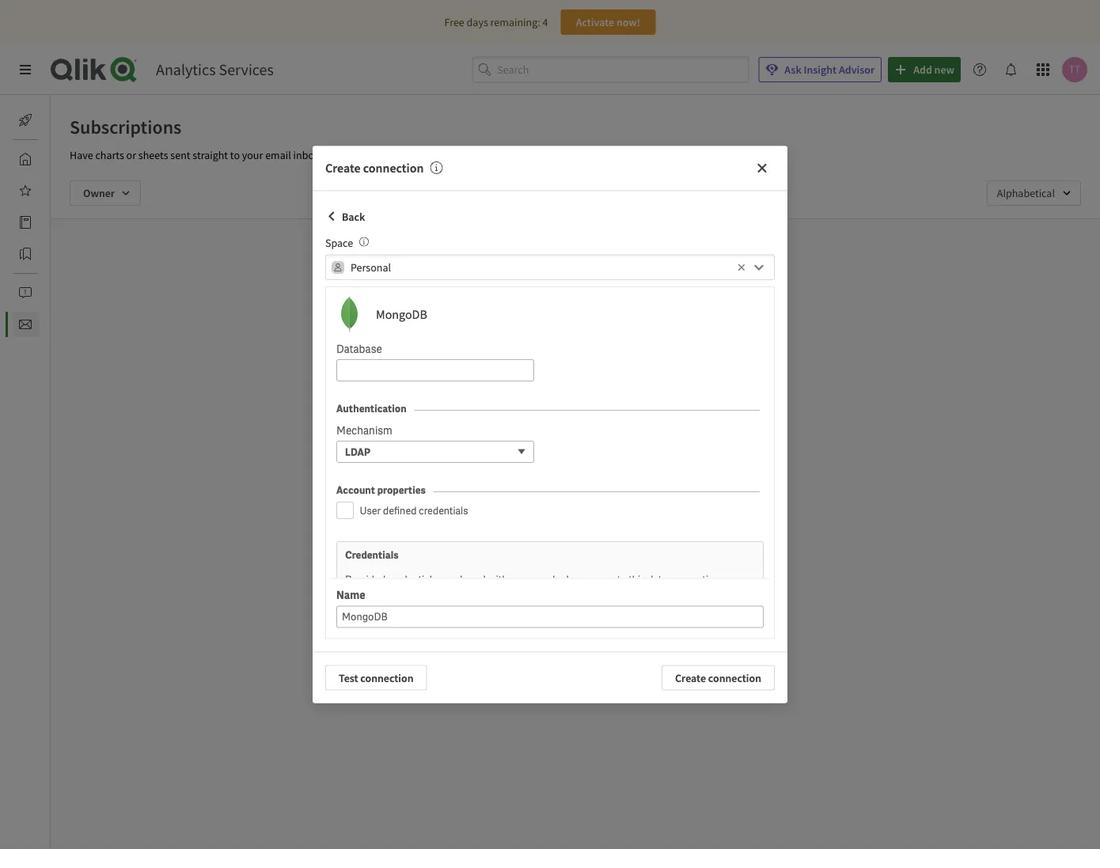 Task type: locate. For each thing, give the bounding box(es) containing it.
ask
[[785, 63, 802, 77]]

0 vertical spatial email
[[265, 148, 291, 162]]

inbox.
[[293, 148, 322, 162]]

2 sheets from the left
[[459, 148, 489, 162]]

to
[[230, 148, 240, 162], [533, 355, 542, 369], [619, 355, 628, 369], [619, 386, 629, 401]]

create connection
[[325, 160, 424, 176], [675, 671, 762, 685]]

connection for test connection button
[[361, 671, 414, 685]]

0 horizontal spatial sheets
[[138, 148, 168, 162]]

started.
[[648, 386, 683, 401]]

0 horizontal spatial a
[[512, 148, 517, 162]]

to up click
[[619, 355, 628, 369]]

1 horizontal spatial sheet
[[591, 355, 616, 369]]

catalog image
[[19, 216, 32, 229]]

1 the from the left
[[487, 386, 502, 401]]

1 horizontal spatial a
[[525, 371, 531, 385]]

0 horizontal spatial create
[[325, 160, 361, 176]]

1 horizontal spatial the
[[582, 386, 597, 401]]

1 horizontal spatial create connection
[[675, 671, 762, 685]]

or down regular
[[531, 386, 541, 401]]

1 horizontal spatial sheets
[[459, 148, 489, 162]]

easy
[[567, 148, 588, 162]]

chart up regular
[[553, 355, 577, 369]]

1 sheets from the left
[[138, 148, 168, 162]]

0 horizontal spatial chart
[[505, 386, 529, 401]]

in
[[571, 386, 579, 401]]

subscriptions image
[[19, 318, 32, 331]]

bundle
[[383, 148, 416, 162]]

activate now!
[[576, 15, 641, 29]]

sent
[[170, 148, 190, 162]]

2 vertical spatial or
[[531, 386, 541, 401]]

analytics services element
[[156, 60, 274, 80]]

sheet down regular
[[543, 386, 568, 401]]

can
[[343, 148, 360, 162]]

0 horizontal spatial or
[[126, 148, 136, 162]]

sheets
[[138, 148, 168, 162], [459, 148, 489, 162]]

receive
[[630, 355, 663, 369]]

click
[[597, 371, 619, 385]]

app
[[599, 386, 617, 401]]

to left get
[[619, 386, 629, 401]]

1 horizontal spatial or
[[531, 386, 541, 401]]

regular
[[533, 371, 566, 385]]

the right in
[[582, 386, 597, 401]]

a left regular
[[525, 371, 531, 385]]

or right charts
[[126, 148, 136, 162]]

a up regular
[[545, 355, 550, 369]]

chart
[[553, 355, 577, 369], [505, 386, 529, 401]]

on
[[511, 371, 523, 385], [675, 371, 687, 385]]

test connection
[[339, 671, 414, 685]]

on down by
[[675, 371, 687, 385]]

1 horizontal spatial email
[[483, 371, 509, 385]]

a
[[512, 148, 517, 162], [545, 355, 550, 369], [525, 371, 531, 385]]

'subscribe'
[[622, 371, 673, 385]]

back button
[[325, 204, 365, 229]]

by
[[674, 355, 685, 369]]

sheet
[[591, 355, 616, 369], [543, 386, 568, 401]]

you
[[324, 148, 341, 162]]

0 horizontal spatial create connection
[[325, 160, 424, 176]]

sheets left sent
[[138, 148, 168, 162]]

create connection button
[[662, 665, 775, 691]]

1 vertical spatial email
[[483, 371, 509, 385]]

create
[[325, 160, 361, 176], [675, 671, 706, 685]]

1 horizontal spatial on
[[675, 371, 687, 385]]

0 horizontal spatial the
[[487, 386, 502, 401]]

email down subscribe
[[483, 371, 509, 385]]

create connection inside button
[[675, 671, 762, 685]]

email inside subscribe to a chart or sheet to receive it by email on a regular basis. click 'subscribe' on the chart or sheet in the app to get started.
[[483, 371, 509, 385]]

on down subscribe
[[511, 371, 523, 385]]

0 horizontal spatial on
[[511, 371, 523, 385]]

ask insight advisor
[[785, 63, 875, 77]]

create connection dialog
[[313, 146, 788, 703]]

the down subscribe
[[487, 386, 502, 401]]

filters region
[[51, 168, 1100, 219]]

2 on from the left
[[675, 371, 687, 385]]

a right into
[[512, 148, 517, 162]]

4
[[543, 15, 548, 29]]

connection
[[363, 160, 424, 176], [361, 671, 414, 685], [708, 671, 762, 685]]

2 horizontal spatial a
[[545, 355, 550, 369]]

email right your
[[265, 148, 291, 162]]

into
[[491, 148, 510, 162]]

days
[[467, 15, 488, 29]]

or up basis.
[[579, 355, 589, 369]]

1 vertical spatial create
[[675, 671, 706, 685]]

the
[[487, 386, 502, 401], [582, 386, 597, 401]]

0 vertical spatial chart
[[553, 355, 577, 369]]

sheets left into
[[459, 148, 489, 162]]

now!
[[617, 15, 641, 29]]

1 vertical spatial sheet
[[543, 386, 568, 401]]

or
[[126, 148, 136, 162], [579, 355, 589, 369], [531, 386, 541, 401]]

1 horizontal spatial create
[[675, 671, 706, 685]]

get
[[631, 386, 646, 401]]

1 vertical spatial chart
[[505, 386, 529, 401]]

report.
[[590, 148, 622, 162]]

to up regular
[[533, 355, 542, 369]]

sheet up click
[[591, 355, 616, 369]]

1 vertical spatial or
[[579, 355, 589, 369]]

create inside button
[[675, 671, 706, 685]]

catalog link
[[13, 210, 86, 235]]

mongodb
[[376, 306, 427, 322]]

0 vertical spatial or
[[126, 148, 136, 162]]

charts
[[95, 148, 124, 162]]

chart down subscribe
[[505, 386, 529, 401]]

1 vertical spatial a
[[545, 355, 550, 369]]

email
[[265, 148, 291, 162], [483, 371, 509, 385]]

navigation pane element
[[0, 101, 86, 344]]

subscribe
[[485, 355, 531, 369]]

home link
[[13, 146, 79, 172]]

2 horizontal spatial or
[[579, 355, 589, 369]]

1 vertical spatial create connection
[[675, 671, 762, 685]]

analytics
[[156, 60, 216, 80]]

1 horizontal spatial chart
[[553, 355, 577, 369]]



Task type: describe. For each thing, give the bounding box(es) containing it.
remaining:
[[491, 15, 541, 29]]

mongodb image
[[330, 295, 368, 333]]

Space text field
[[351, 255, 734, 280]]

test
[[339, 671, 358, 685]]

basis.
[[568, 371, 595, 385]]

2 vertical spatial a
[[525, 371, 531, 385]]

activate now! link
[[561, 10, 656, 35]]

0 horizontal spatial sheet
[[543, 386, 568, 401]]

your
[[242, 148, 263, 162]]

favorites image
[[19, 184, 32, 197]]

alphabetical image
[[987, 181, 1081, 206]]

0 vertical spatial sheet
[[591, 355, 616, 369]]

multiple
[[418, 148, 457, 162]]

have charts or sheets sent straight to your email inbox. you can also bundle multiple sheets into a quick and easy report.
[[70, 148, 622, 162]]

it
[[666, 355, 672, 369]]

collections image
[[19, 248, 32, 260]]

choose the space to which you would like to add this connection. a space allows you to share and control access to items. tooltip
[[353, 236, 369, 250]]

analytics services
[[156, 60, 274, 80]]

2 the from the left
[[582, 386, 597, 401]]

Search text field
[[497, 57, 749, 83]]

open sidebar menu image
[[19, 63, 32, 76]]

straight
[[193, 148, 228, 162]]

searchbar element
[[472, 57, 749, 83]]

insight
[[804, 63, 837, 77]]

ask insight advisor button
[[759, 57, 882, 82]]

advisor
[[839, 63, 875, 77]]

also
[[362, 148, 381, 162]]

getting started image
[[19, 114, 32, 127]]

connection for create connection button at the right of the page
[[708, 671, 762, 685]]

1 on from the left
[[511, 371, 523, 385]]

0 vertical spatial create connection
[[325, 160, 424, 176]]

home
[[51, 152, 79, 166]]

subscriptions
[[70, 115, 182, 139]]

services
[[219, 60, 274, 80]]

activate
[[576, 15, 614, 29]]

0 horizontal spatial email
[[265, 148, 291, 162]]

and
[[547, 148, 565, 162]]

test connection button
[[325, 665, 427, 691]]

free days remaining: 4
[[445, 15, 548, 29]]

to left your
[[230, 148, 240, 162]]

0 vertical spatial create
[[325, 160, 361, 176]]

free
[[445, 15, 465, 29]]

quick
[[520, 148, 545, 162]]

choose the space to which you would like to add this connection. a space allows you to share and control access to items. image
[[360, 237, 369, 247]]

catalog
[[51, 215, 86, 230]]

back
[[342, 209, 365, 224]]

subscribe to a chart or sheet to receive it by email on a regular basis. click 'subscribe' on the chart or sheet in the app to get started.
[[483, 355, 687, 401]]

home image
[[19, 153, 32, 165]]

space
[[325, 236, 353, 250]]

alerts image
[[19, 287, 32, 299]]

have
[[70, 148, 93, 162]]

0 vertical spatial a
[[512, 148, 517, 162]]



Task type: vqa. For each thing, say whether or not it's contained in the screenshot.
2nd On- from the top
no



